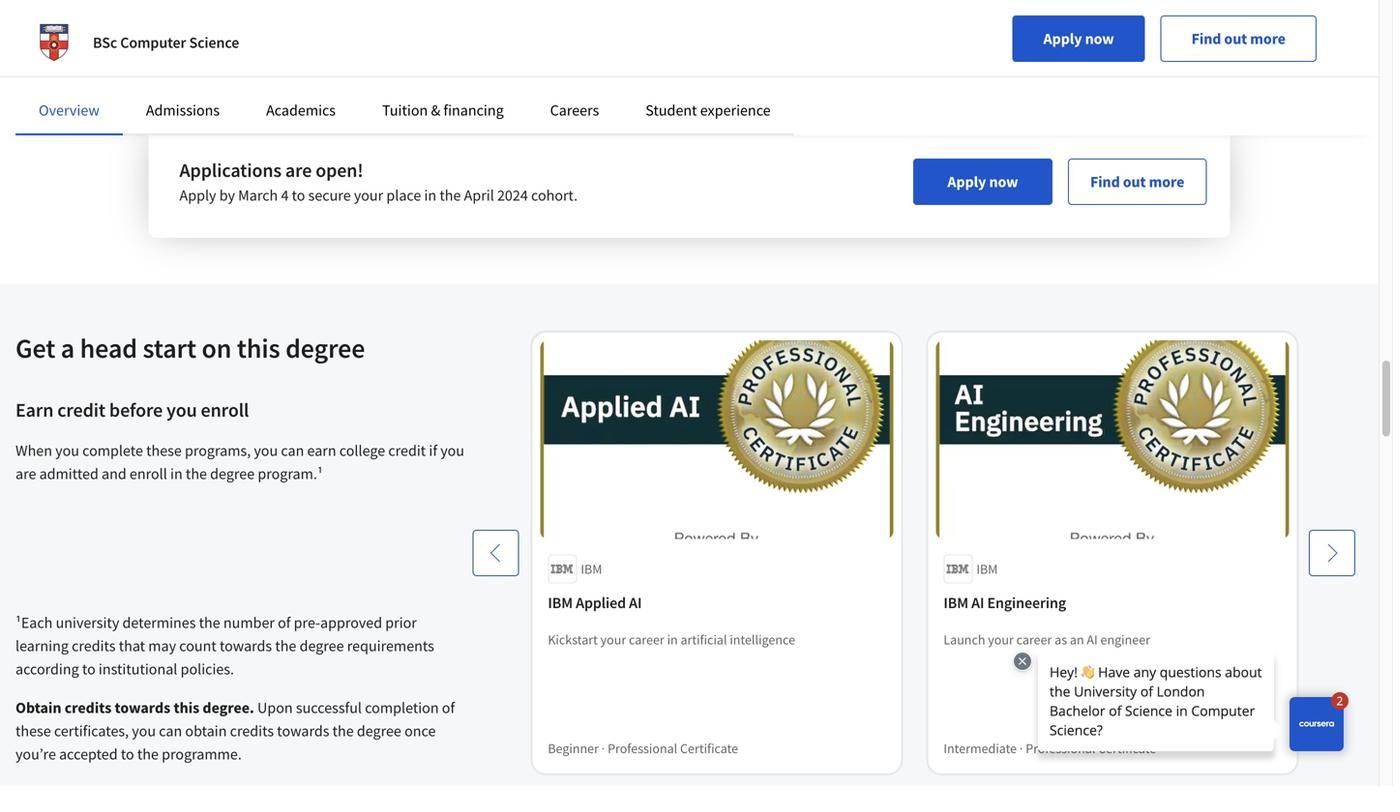 Task type: describe. For each thing, give the bounding box(es) containing it.
1 vertical spatial credits
[[65, 698, 112, 718]]

admissions
[[146, 101, 220, 120]]

towards inside ¹each university determines the number of pre-approved prior learning credits that may count towards the degree requirements according to institutional policies.
[[220, 637, 272, 656]]

engineer
[[1100, 631, 1150, 648]]

career for ibm ai engineering
[[1016, 631, 1052, 648]]

applications are open! apply by march 4 to secure your place in the april 2024 cohort.
[[179, 158, 578, 205]]

tuition & financing
[[382, 101, 504, 120]]

credits inside upon successful completion of these certificates, you can obtain credits towards the degree once you're accepted to the programme.
[[230, 722, 274, 741]]

admissions link
[[146, 101, 220, 120]]

admitted
[[39, 464, 99, 484]]

intermediate · professional certificate
[[944, 740, 1156, 757]]

by
[[219, 186, 235, 205]]

academics
[[266, 101, 336, 120]]

certificate for ibm ai engineering
[[1098, 740, 1156, 757]]

ibm applied ai
[[548, 593, 642, 613]]

apply for bsc computer science
[[1043, 29, 1082, 48]]

in inside applications are open! apply by march 4 to secure your place in the april 2024 cohort.
[[424, 186, 436, 205]]

upon
[[257, 698, 293, 718]]

applied
[[576, 593, 626, 613]]

apply now button for apply by march 4 to secure your place in the april 2024 cohort.
[[913, 159, 1052, 205]]

pre-
[[294, 613, 320, 633]]

secure
[[308, 186, 351, 205]]

apply inside applications are open! apply by march 4 to secure your place in the april 2024 cohort.
[[179, 186, 216, 205]]

intelligence
[[730, 631, 795, 648]]

when
[[15, 441, 52, 460]]

kickstart your career in artificial intelligence
[[548, 631, 795, 648]]

cohort.
[[531, 186, 578, 205]]

science
[[189, 33, 239, 52]]

1 horizontal spatial ai
[[971, 593, 984, 613]]

1 horizontal spatial this
[[237, 331, 280, 365]]

degree inside when you complete these programs, you can earn college credit if you are admitted and enroll in the degree program.¹
[[210, 464, 255, 484]]

artificial
[[681, 631, 727, 648]]

and
[[102, 464, 126, 484]]

professional for ibm ai engineering
[[1026, 740, 1095, 757]]

earn credit before you enroll
[[15, 398, 249, 422]]

accepted
[[59, 745, 118, 764]]

are inside applications are open! apply by march 4 to secure your place in the april 2024 cohort.
[[285, 158, 312, 182]]

certificate for ibm applied ai
[[680, 740, 738, 757]]

beginner
[[548, 740, 599, 757]]

if
[[429, 441, 437, 460]]

ibm up ibm ai engineering
[[976, 560, 998, 578]]

you're
[[15, 745, 56, 764]]

more for bsc computer science
[[1250, 29, 1286, 48]]

beginner · professional certificate
[[548, 740, 738, 757]]

college
[[339, 441, 385, 460]]

career for ibm applied ai
[[629, 631, 664, 648]]

degree.
[[203, 698, 254, 718]]

of inside ¹each university determines the number of pre-approved prior learning credits that may count towards the degree requirements according to institutional policies.
[[278, 613, 291, 633]]

the down pre-
[[275, 637, 296, 656]]

4
[[281, 186, 289, 205]]

find out more for apply by march 4 to secure your place in the april 2024 cohort.
[[1090, 172, 1184, 192]]

experience
[[700, 101, 771, 120]]

certificates,
[[54, 722, 129, 741]]

open!
[[316, 158, 363, 182]]

apply for apply by march 4 to secure your place in the april 2024 cohort.
[[947, 172, 986, 192]]

number
[[223, 613, 275, 633]]

complete
[[82, 441, 143, 460]]

successful
[[296, 698, 362, 718]]

academics link
[[266, 101, 336, 120]]

you right before
[[166, 398, 197, 422]]

the up count
[[199, 613, 220, 633]]

&
[[431, 101, 440, 120]]

obtain credits towards this degree.
[[15, 698, 257, 718]]

as
[[1055, 631, 1067, 648]]

earn
[[15, 398, 54, 422]]

find out more button for bsc computer science
[[1160, 15, 1317, 62]]

find for apply by march 4 to secure your place in the april 2024 cohort.
[[1090, 172, 1120, 192]]

careers link
[[550, 101, 599, 120]]

to inside applications are open! apply by march 4 to secure your place in the april 2024 cohort.
[[292, 186, 305, 205]]

institutional
[[99, 660, 177, 679]]

overview
[[39, 101, 99, 120]]

launch your career as an ai engineer
[[944, 631, 1150, 648]]

on
[[202, 331, 232, 365]]

kickstart
[[548, 631, 598, 648]]

careers
[[550, 101, 599, 120]]

your inside applications are open! apply by march 4 to secure your place in the april 2024 cohort.
[[354, 186, 383, 205]]

ibm ai engineering link
[[944, 591, 1281, 615]]

earn
[[307, 441, 336, 460]]

head
[[80, 331, 137, 365]]

you up admitted
[[55, 441, 79, 460]]

student experience link
[[646, 101, 771, 120]]

apply now for bsc computer science
[[1043, 29, 1114, 48]]

learning
[[15, 637, 69, 656]]

your for ibm applied ai
[[600, 631, 626, 648]]

student
[[646, 101, 697, 120]]

to inside upon successful completion of these certificates, you can obtain credits towards the degree once you're accepted to the programme.
[[121, 745, 134, 764]]

bsc
[[93, 33, 117, 52]]

these inside upon successful completion of these certificates, you can obtain credits towards the degree once you're accepted to the programme.
[[15, 722, 51, 741]]

apply now button for bsc computer science
[[1012, 15, 1145, 62]]

the inside when you complete these programs, you can earn college credit if you are admitted and enroll in the degree program.¹
[[186, 464, 207, 484]]

overview link
[[39, 101, 99, 120]]

ibm up ibm applied ai
[[581, 560, 602, 578]]

programme.
[[162, 745, 242, 764]]

credit inside when you complete these programs, you can earn college credit if you are admitted and enroll in the degree program.¹
[[388, 441, 426, 460]]

april
[[464, 186, 494, 205]]

ibm up "launch"
[[944, 593, 968, 613]]

applications
[[179, 158, 281, 182]]

the down "successful"
[[332, 722, 354, 741]]

now for apply by march 4 to secure your place in the april 2024 cohort.
[[989, 172, 1018, 192]]

you up program.¹
[[254, 441, 278, 460]]

towards inside upon successful completion of these certificates, you can obtain credits towards the degree once you're accepted to the programme.
[[277, 722, 329, 741]]

obtain
[[15, 698, 61, 718]]

previous image
[[486, 544, 505, 563]]



Task type: vqa. For each thing, say whether or not it's contained in the screenshot.
your corresponding to IBM AI Engineering
yes



Task type: locate. For each thing, give the bounding box(es) containing it.
0 horizontal spatial this
[[174, 698, 200, 718]]

0 vertical spatial are
[[285, 158, 312, 182]]

the down "programs,"
[[186, 464, 207, 484]]

ai up "launch"
[[971, 593, 984, 613]]

can inside upon successful completion of these certificates, you can obtain credits towards the degree once you're accepted to the programme.
[[159, 722, 182, 741]]

your right "launch"
[[988, 631, 1014, 648]]

0 horizontal spatial are
[[15, 464, 36, 484]]

1 horizontal spatial apply
[[947, 172, 986, 192]]

0 vertical spatial to
[[292, 186, 305, 205]]

0 horizontal spatial now
[[989, 172, 1018, 192]]

2 horizontal spatial ai
[[1087, 631, 1098, 648]]

2 certificate from the left
[[1098, 740, 1156, 757]]

apply now button
[[1012, 15, 1145, 62], [913, 159, 1052, 205]]

can inside when you complete these programs, you can earn college credit if you are admitted and enroll in the degree program.¹
[[281, 441, 304, 460]]

computer
[[120, 33, 186, 52]]

can
[[281, 441, 304, 460], [159, 722, 182, 741]]

1 vertical spatial now
[[989, 172, 1018, 192]]

according
[[15, 660, 79, 679]]

· right intermediate
[[1020, 740, 1023, 757]]

1 certificate from the left
[[680, 740, 738, 757]]

1 horizontal spatial your
[[600, 631, 626, 648]]

2 horizontal spatial in
[[667, 631, 678, 648]]

when you complete these programs, you can earn college credit if you are admitted and enroll in the degree program.¹
[[15, 441, 464, 484]]

0 vertical spatial now
[[1085, 29, 1114, 48]]

2 career from the left
[[1016, 631, 1052, 648]]

policies.
[[180, 660, 234, 679]]

1 vertical spatial find out more button
[[1068, 159, 1207, 205]]

1 vertical spatial apply now button
[[913, 159, 1052, 205]]

1 vertical spatial find out more
[[1090, 172, 1184, 192]]

· for engineering
[[1020, 740, 1023, 757]]

this up obtain
[[174, 698, 200, 718]]

this right "on" on the top left
[[237, 331, 280, 365]]

may
[[148, 637, 176, 656]]

0 horizontal spatial credit
[[57, 398, 105, 422]]

these
[[146, 441, 182, 460], [15, 722, 51, 741]]

1 horizontal spatial credit
[[388, 441, 426, 460]]

find for bsc computer science
[[1191, 29, 1221, 48]]

1 horizontal spatial more
[[1250, 29, 1286, 48]]

the
[[440, 186, 461, 205], [186, 464, 207, 484], [199, 613, 220, 633], [275, 637, 296, 656], [332, 722, 354, 741], [137, 745, 159, 764]]

1 horizontal spatial to
[[121, 745, 134, 764]]

1 horizontal spatial towards
[[220, 637, 272, 656]]

the inside applications are open! apply by march 4 to secure your place in the april 2024 cohort.
[[440, 186, 461, 205]]

0 vertical spatial more
[[1250, 29, 1286, 48]]

out for bsc computer science
[[1224, 29, 1247, 48]]

credit left if
[[388, 441, 426, 460]]

0 horizontal spatial your
[[354, 186, 383, 205]]

1 horizontal spatial find
[[1191, 29, 1221, 48]]

get
[[15, 331, 55, 365]]

1 vertical spatial this
[[174, 698, 200, 718]]

can left obtain
[[159, 722, 182, 741]]

more for apply by march 4 to secure your place in the april 2024 cohort.
[[1149, 172, 1184, 192]]

intermediate
[[944, 740, 1017, 757]]

1 horizontal spatial can
[[281, 441, 304, 460]]

your for ibm ai engineering
[[988, 631, 1014, 648]]

financing
[[443, 101, 504, 120]]

1 vertical spatial these
[[15, 722, 51, 741]]

your down applied
[[600, 631, 626, 648]]

2024
[[497, 186, 528, 205]]

now
[[1085, 29, 1114, 48], [989, 172, 1018, 192]]

find out more button
[[1160, 15, 1317, 62], [1068, 159, 1207, 205]]

1 horizontal spatial are
[[285, 158, 312, 182]]

engineering
[[987, 593, 1066, 613]]

1 vertical spatial credit
[[388, 441, 426, 460]]

get a head start on this degree
[[15, 331, 365, 365]]

enroll
[[201, 398, 249, 422], [130, 464, 167, 484]]

career left "as"
[[1016, 631, 1052, 648]]

career left 'artificial'
[[629, 631, 664, 648]]

0 horizontal spatial enroll
[[130, 464, 167, 484]]

the down obtain credits towards this degree.
[[137, 745, 159, 764]]

completion
[[365, 698, 439, 718]]

·
[[602, 740, 605, 757], [1020, 740, 1023, 757]]

of inside upon successful completion of these certificates, you can obtain credits towards the degree once you're accepted to the programme.
[[442, 698, 455, 718]]

0 horizontal spatial apply
[[179, 186, 216, 205]]

2 professional from the left
[[1026, 740, 1095, 757]]

find
[[1191, 29, 1221, 48], [1090, 172, 1120, 192]]

towards
[[220, 637, 272, 656], [115, 698, 171, 718], [277, 722, 329, 741]]

determines
[[122, 613, 196, 633]]

you right if
[[440, 441, 464, 460]]

0 horizontal spatial to
[[82, 660, 96, 679]]

0 horizontal spatial professional
[[608, 740, 677, 757]]

next image
[[1322, 544, 1342, 563]]

1 vertical spatial are
[[15, 464, 36, 484]]

0 horizontal spatial ·
[[602, 740, 605, 757]]

2 vertical spatial towards
[[277, 722, 329, 741]]

count
[[179, 637, 216, 656]]

2 horizontal spatial apply
[[1043, 29, 1082, 48]]

in right and
[[170, 464, 183, 484]]

professional for ibm applied ai
[[608, 740, 677, 757]]

certificate
[[680, 740, 738, 757], [1098, 740, 1156, 757]]

2 horizontal spatial towards
[[277, 722, 329, 741]]

approved
[[320, 613, 382, 633]]

0 horizontal spatial certificate
[[680, 740, 738, 757]]

1 vertical spatial to
[[82, 660, 96, 679]]

0 horizontal spatial of
[[278, 613, 291, 633]]

1 vertical spatial out
[[1123, 172, 1146, 192]]

0 vertical spatial this
[[237, 331, 280, 365]]

upon successful completion of these certificates, you can obtain credits towards the degree once you're accepted to the programme.
[[15, 698, 455, 764]]

programs,
[[185, 441, 251, 460]]

are inside when you complete these programs, you can earn college credit if you are admitted and enroll in the degree program.¹
[[15, 464, 36, 484]]

credits down the university
[[72, 637, 116, 656]]

professional right beginner
[[608, 740, 677, 757]]

once
[[404, 722, 436, 741]]

to right '4'
[[292, 186, 305, 205]]

these up the you're
[[15, 722, 51, 741]]

tuition & financing link
[[382, 101, 504, 120]]

you inside upon successful completion of these certificates, you can obtain credits towards the degree once you're accepted to the programme.
[[132, 722, 156, 741]]

tuition
[[382, 101, 428, 120]]

1 horizontal spatial these
[[146, 441, 182, 460]]

to right according
[[82, 660, 96, 679]]

credits up 'certificates,'
[[65, 698, 112, 718]]

your left place
[[354, 186, 383, 205]]

1 horizontal spatial in
[[424, 186, 436, 205]]

2 vertical spatial to
[[121, 745, 134, 764]]

1 · from the left
[[602, 740, 605, 757]]

1 horizontal spatial find out more
[[1191, 29, 1286, 48]]

obtain
[[185, 722, 227, 741]]

university
[[56, 613, 119, 633]]

¹each university determines the number of pre-approved prior learning credits that may count towards the degree requirements according to institutional policies.
[[15, 613, 434, 679]]

2 vertical spatial credits
[[230, 722, 274, 741]]

of left pre-
[[278, 613, 291, 633]]

0 vertical spatial in
[[424, 186, 436, 205]]

0 vertical spatial these
[[146, 441, 182, 460]]

0 vertical spatial find out more button
[[1160, 15, 1317, 62]]

are down when
[[15, 464, 36, 484]]

enroll inside when you complete these programs, you can earn college credit if you are admitted and enroll in the degree program.¹
[[130, 464, 167, 484]]

prior
[[385, 613, 417, 633]]

an
[[1070, 631, 1084, 648]]

1 horizontal spatial ·
[[1020, 740, 1023, 757]]

find out more for bsc computer science
[[1191, 29, 1286, 48]]

in right place
[[424, 186, 436, 205]]

2 vertical spatial in
[[667, 631, 678, 648]]

credit right earn
[[57, 398, 105, 422]]

0 horizontal spatial apply now
[[947, 172, 1018, 192]]

1 vertical spatial of
[[442, 698, 455, 718]]

ibm up kickstart
[[548, 593, 573, 613]]

1 professional from the left
[[608, 740, 677, 757]]

1 career from the left
[[629, 631, 664, 648]]

apply now
[[1043, 29, 1114, 48], [947, 172, 1018, 192]]

launch
[[944, 631, 985, 648]]

1 horizontal spatial apply now
[[1043, 29, 1114, 48]]

start
[[143, 331, 196, 365]]

0 horizontal spatial out
[[1123, 172, 1146, 192]]

0 horizontal spatial find out more
[[1090, 172, 1184, 192]]

0 horizontal spatial towards
[[115, 698, 171, 718]]

credits inside ¹each university determines the number of pre-approved prior learning credits that may count towards the degree requirements according to institutional policies.
[[72, 637, 116, 656]]

enroll up "programs,"
[[201, 398, 249, 422]]

0 horizontal spatial find
[[1090, 172, 1120, 192]]

ibm
[[581, 560, 602, 578], [976, 560, 998, 578], [548, 593, 573, 613], [944, 593, 968, 613]]

2 horizontal spatial your
[[988, 631, 1014, 648]]

degree
[[285, 331, 365, 365], [210, 464, 255, 484], [299, 637, 344, 656], [357, 722, 401, 741]]

0 vertical spatial credits
[[72, 637, 116, 656]]

degree inside upon successful completion of these certificates, you can obtain credits towards the degree once you're accepted to the programme.
[[357, 722, 401, 741]]

to inside ¹each university determines the number of pre-approved prior learning credits that may count towards the degree requirements according to institutional policies.
[[82, 660, 96, 679]]

0 vertical spatial can
[[281, 441, 304, 460]]

degree inside ¹each university determines the number of pre-approved prior learning credits that may count towards the degree requirements according to institutional policies.
[[299, 637, 344, 656]]

enroll right and
[[130, 464, 167, 484]]

0 vertical spatial towards
[[220, 637, 272, 656]]

towards down number
[[220, 637, 272, 656]]

1 vertical spatial more
[[1149, 172, 1184, 192]]

of
[[278, 613, 291, 633], [442, 698, 455, 718]]

0 horizontal spatial ai
[[629, 593, 642, 613]]

these inside when you complete these programs, you can earn college credit if you are admitted and enroll in the degree program.¹
[[146, 441, 182, 460]]

0 vertical spatial find out more
[[1191, 29, 1286, 48]]

2 · from the left
[[1020, 740, 1023, 757]]

credits down upon at bottom left
[[230, 722, 274, 741]]

in left 'artificial'
[[667, 631, 678, 648]]

before
[[109, 398, 163, 422]]

0 vertical spatial enroll
[[201, 398, 249, 422]]

1 vertical spatial in
[[170, 464, 183, 484]]

apply now for apply by march 4 to secure your place in the april 2024 cohort.
[[947, 172, 1018, 192]]

the left 'april' at the top left of page
[[440, 186, 461, 205]]

ibm ai engineering
[[944, 593, 1066, 613]]

can up program.¹
[[281, 441, 304, 460]]

ibm applied ai link
[[548, 591, 885, 615]]

1 horizontal spatial of
[[442, 698, 455, 718]]

· for ai
[[602, 740, 605, 757]]

are up '4'
[[285, 158, 312, 182]]

march
[[238, 186, 278, 205]]

bsc computer science
[[93, 33, 239, 52]]

you down obtain credits towards this degree.
[[132, 722, 156, 741]]

are
[[285, 158, 312, 182], [15, 464, 36, 484]]

0 vertical spatial apply now
[[1043, 29, 1114, 48]]

slides element
[[519, 776, 1309, 786]]

that
[[119, 637, 145, 656]]

0 horizontal spatial these
[[15, 722, 51, 741]]

0 vertical spatial apply now button
[[1012, 15, 1145, 62]]

your
[[354, 186, 383, 205], [600, 631, 626, 648], [988, 631, 1014, 648]]

out for apply by march 4 to secure your place in the april 2024 cohort.
[[1123, 172, 1146, 192]]

0 vertical spatial find
[[1191, 29, 1221, 48]]

now for bsc computer science
[[1085, 29, 1114, 48]]

professional right intermediate
[[1026, 740, 1095, 757]]

0 horizontal spatial more
[[1149, 172, 1184, 192]]

0 vertical spatial out
[[1224, 29, 1247, 48]]

in inside when you complete these programs, you can earn college credit if you are admitted and enroll in the degree program.¹
[[170, 464, 183, 484]]

ai right applied
[[629, 593, 642, 613]]

1 vertical spatial find
[[1090, 172, 1120, 192]]

this
[[237, 331, 280, 365], [174, 698, 200, 718]]

towards down institutional
[[115, 698, 171, 718]]

towards down "successful"
[[277, 722, 329, 741]]

find out more button for apply by march 4 to secure your place in the april 2024 cohort.
[[1068, 159, 1207, 205]]

place
[[386, 186, 421, 205]]

program.¹
[[258, 464, 323, 484]]

1 vertical spatial towards
[[115, 698, 171, 718]]

student experience
[[646, 101, 771, 120]]

these down before
[[146, 441, 182, 460]]

¹each
[[15, 613, 53, 633]]

0 horizontal spatial career
[[629, 631, 664, 648]]

0 vertical spatial of
[[278, 613, 291, 633]]

0 vertical spatial credit
[[57, 398, 105, 422]]

1 horizontal spatial now
[[1085, 29, 1114, 48]]

1 horizontal spatial out
[[1224, 29, 1247, 48]]

1 vertical spatial enroll
[[130, 464, 167, 484]]

university of london logo image
[[31, 19, 77, 66]]

0 horizontal spatial can
[[159, 722, 182, 741]]

of right completion
[[442, 698, 455, 718]]

requirements
[[347, 637, 434, 656]]

1 horizontal spatial certificate
[[1098, 740, 1156, 757]]

0 horizontal spatial in
[[170, 464, 183, 484]]

1 horizontal spatial professional
[[1026, 740, 1095, 757]]

a
[[61, 331, 75, 365]]

ai right an
[[1087, 631, 1098, 648]]

1 vertical spatial can
[[159, 722, 182, 741]]

professional
[[608, 740, 677, 757], [1026, 740, 1095, 757]]

2 horizontal spatial to
[[292, 186, 305, 205]]

to right accepted
[[121, 745, 134, 764]]

you
[[166, 398, 197, 422], [55, 441, 79, 460], [254, 441, 278, 460], [440, 441, 464, 460], [132, 722, 156, 741]]

· right beginner
[[602, 740, 605, 757]]

1 vertical spatial apply now
[[947, 172, 1018, 192]]

1 horizontal spatial career
[[1016, 631, 1052, 648]]

1 horizontal spatial enroll
[[201, 398, 249, 422]]



